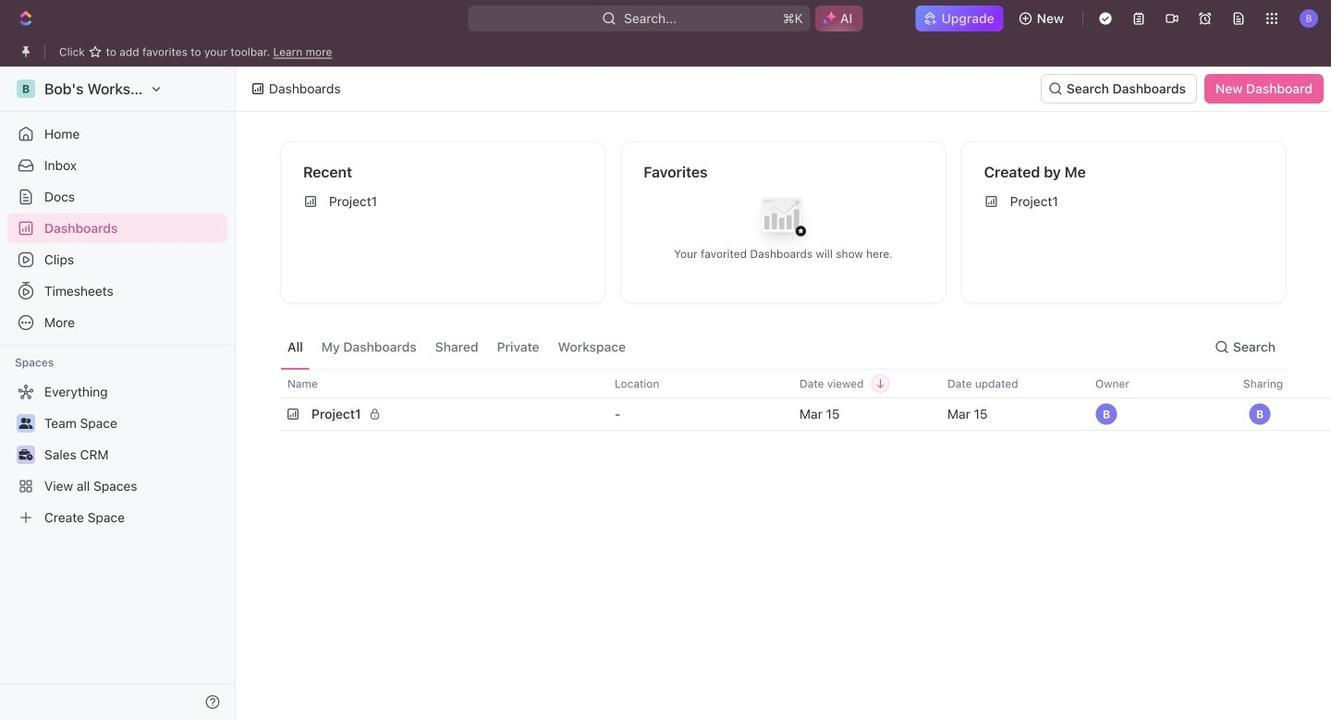 Task type: describe. For each thing, give the bounding box(es) containing it.
no favorited dashboards image
[[747, 184, 821, 258]]

1 row from the top
[[280, 369, 1332, 399]]

sidebar navigation
[[0, 67, 240, 720]]

business time image
[[19, 449, 33, 461]]

1 bob, , element from the left
[[1096, 403, 1118, 425]]

2 row from the top
[[280, 396, 1332, 433]]



Task type: locate. For each thing, give the bounding box(es) containing it.
tree
[[7, 377, 227, 533]]

tab list
[[280, 326, 634, 369]]

tree inside sidebar navigation
[[7, 377, 227, 533]]

bob's workspace, , element
[[17, 80, 35, 98]]

table
[[280, 369, 1332, 433]]

user group image
[[19, 418, 33, 429]]

1 horizontal spatial bob, , element
[[1249, 403, 1272, 425]]

bob, , element
[[1096, 403, 1118, 425], [1249, 403, 1272, 425]]

2 bob, , element from the left
[[1249, 403, 1272, 425]]

row
[[280, 369, 1332, 399], [280, 396, 1332, 433]]

0 horizontal spatial bob, , element
[[1096, 403, 1118, 425]]



Task type: vqa. For each thing, say whether or not it's contained in the screenshot.
1st row from the bottom
yes



